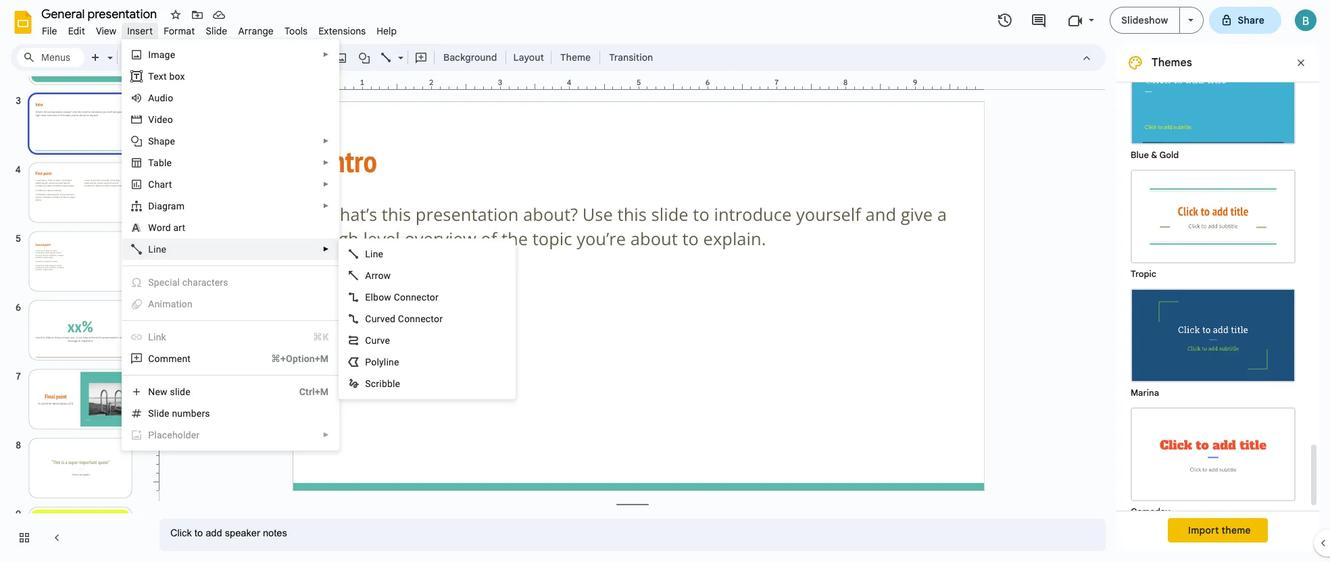 Task type: vqa. For each thing, say whether or not it's contained in the screenshot.


Task type: locate. For each thing, give the bounding box(es) containing it.
2 vertical spatial a
[[148, 299, 155, 310]]

slideshow
[[1122, 14, 1169, 26]]

menu bar containing file
[[37, 18, 402, 40]]

e down n ew slide
[[164, 408, 170, 419]]

ctrl+m
[[299, 387, 329, 398]]

e
[[385, 335, 390, 346], [164, 408, 170, 419]]

a
[[148, 93, 155, 103], [365, 271, 372, 281], [148, 299, 155, 310]]

menu containing l
[[339, 239, 516, 400]]

mage
[[151, 49, 175, 60]]

Gameday radio
[[1125, 401, 1303, 520]]

0 vertical spatial p
[[365, 357, 371, 368]]

i mage
[[148, 49, 175, 60]]

main toolbar
[[84, 47, 660, 68]]

connector up curved connector c "element"
[[394, 292, 439, 303]]

connector down elbow connector e element
[[398, 314, 443, 325]]

lin
[[148, 332, 161, 343]]

scribble
[[365, 379, 401, 390]]

► inside menu item
[[323, 431, 330, 439]]

import theme button
[[1169, 519, 1269, 543]]

menu item up nimation
[[123, 272, 339, 294]]

a rrow
[[365, 271, 391, 281]]

c up d
[[148, 179, 155, 190]]

⌘k element
[[297, 331, 329, 344]]

1 vertical spatial p
[[148, 430, 154, 441]]

c h art
[[148, 179, 172, 190]]

i
[[148, 49, 151, 60]]

d
[[148, 201, 155, 212]]

menu item down characters
[[131, 298, 329, 311]]

b
[[159, 158, 164, 168]]

c
[[148, 179, 155, 190], [365, 314, 372, 325]]

arrange menu item
[[233, 23, 279, 39]]

slideshow button
[[1111, 7, 1180, 34]]

0 horizontal spatial p
[[148, 430, 154, 441]]

presentation options image
[[1189, 19, 1194, 22]]

insert
[[127, 25, 153, 37]]

► for i mage
[[323, 51, 330, 58]]

7 ► from the top
[[323, 431, 330, 439]]

t
[[148, 71, 154, 82]]

menu
[[122, 39, 340, 451], [339, 239, 516, 400]]

dio
[[160, 93, 173, 103]]

0 horizontal spatial art
[[160, 179, 172, 190]]

0 vertical spatial connector
[[394, 292, 439, 303]]

laceholder
[[154, 430, 200, 441]]

background button
[[438, 47, 503, 68]]

c for h
[[148, 179, 155, 190]]

0 horizontal spatial e
[[164, 408, 170, 419]]

ment
[[169, 354, 191, 365]]

ial
[[170, 277, 180, 288]]

0 vertical spatial e
[[385, 335, 390, 346]]

t ext box
[[148, 71, 185, 82]]

spe
[[148, 277, 165, 288]]

ine
[[371, 249, 384, 260]]

connector for c urved connector
[[398, 314, 443, 325]]

a left dio
[[148, 93, 155, 103]]

c down e
[[365, 314, 372, 325]]

0 vertical spatial art
[[160, 179, 172, 190]]

► for s hape
[[323, 137, 330, 145]]

v
[[148, 114, 154, 125]]

w
[[148, 222, 157, 233]]

0 vertical spatial c
[[148, 179, 155, 190]]

nimation
[[155, 299, 193, 310]]

option group
[[1117, 0, 1309, 527]]

menu containing i
[[122, 39, 340, 451]]

art up the d iagram on the left of the page
[[160, 179, 172, 190]]

⌘k
[[313, 332, 329, 343]]

insert image image
[[334, 48, 349, 67]]

numbers
[[172, 408, 210, 419]]

n
[[148, 387, 155, 398]]

line l element
[[365, 249, 388, 260]]

slide menu item
[[200, 23, 233, 39]]

navigation
[[0, 21, 149, 563]]

format menu item
[[158, 23, 200, 39]]

menu item
[[123, 272, 339, 294], [131, 298, 329, 311], [131, 331, 329, 344], [131, 429, 330, 442]]

video v element
[[148, 114, 177, 125]]

special characters c element
[[148, 277, 232, 288]]

art
[[160, 179, 172, 190], [173, 222, 186, 233]]

help menu item
[[371, 23, 402, 39]]

p down slid at the left of page
[[148, 430, 154, 441]]

► for le
[[323, 159, 330, 166]]

hape
[[154, 136, 175, 147]]

m
[[160, 354, 169, 365]]

new slide n element
[[148, 387, 195, 398]]

text box t element
[[148, 71, 189, 82]]

►
[[323, 51, 330, 58], [323, 137, 330, 145], [323, 159, 330, 166], [323, 181, 330, 188], [323, 202, 330, 210], [323, 245, 330, 253], [323, 431, 330, 439]]

arrange
[[238, 25, 274, 37]]

line
[[148, 244, 166, 255]]

v
[[380, 335, 385, 346]]

p
[[365, 357, 371, 368], [148, 430, 154, 441]]

option group containing blue & gold
[[1117, 0, 1309, 527]]

1 vertical spatial c
[[365, 314, 372, 325]]

share button
[[1210, 7, 1282, 34]]

menu item up ment
[[131, 331, 329, 344]]

1 vertical spatial connector
[[398, 314, 443, 325]]

gold
[[1160, 149, 1180, 161]]

menu bar inside menu bar banner
[[37, 18, 402, 40]]

menu item containing p
[[131, 429, 330, 442]]

5 ► from the top
[[323, 202, 330, 210]]

cur
[[365, 335, 380, 346]]

themes
[[1152, 56, 1193, 70]]

chart h element
[[148, 179, 176, 190]]

p inside menu item
[[148, 430, 154, 441]]

arrow a element
[[365, 271, 395, 281]]

2 ► from the top
[[323, 137, 330, 145]]

1 horizontal spatial c
[[365, 314, 372, 325]]

insert menu item
[[122, 23, 158, 39]]

Menus field
[[17, 48, 85, 67]]

curve v element
[[365, 335, 394, 346]]

spe c ial characters
[[148, 277, 228, 288]]

s hape
[[148, 136, 175, 147]]

co
[[148, 354, 160, 365]]

connector
[[394, 292, 439, 303], [398, 314, 443, 325]]

1 ► from the top
[[323, 51, 330, 58]]

0 horizontal spatial c
[[148, 179, 155, 190]]

ctrl+m element
[[283, 385, 329, 399]]

0 vertical spatial a
[[148, 93, 155, 103]]

► for art
[[323, 181, 330, 188]]

art right ord
[[173, 222, 186, 233]]

► for p laceholder
[[323, 431, 330, 439]]

line q element
[[148, 244, 171, 255]]

iagram
[[155, 201, 185, 212]]

view menu item
[[91, 23, 122, 39]]

e right "cur"
[[385, 335, 390, 346]]

menu bar
[[37, 18, 402, 40]]

a for rrow
[[365, 271, 372, 281]]

p down "cur"
[[365, 357, 371, 368]]

1 vertical spatial a
[[365, 271, 372, 281]]

1 horizontal spatial p
[[365, 357, 371, 368]]

1 vertical spatial art
[[173, 222, 186, 233]]

3 ► from the top
[[323, 159, 330, 166]]

art for c h art
[[160, 179, 172, 190]]

d iagram
[[148, 201, 185, 212]]

menu item containing a
[[131, 298, 329, 311]]

&
[[1152, 149, 1158, 161]]

a up e
[[365, 271, 372, 281]]

slide
[[206, 25, 227, 37]]

tools
[[285, 25, 308, 37]]

diagram d element
[[148, 201, 189, 212]]

4 ► from the top
[[323, 181, 330, 188]]

a down spe
[[148, 299, 155, 310]]

placeholder p element
[[148, 430, 204, 441]]

menu item down 'numbers'
[[131, 429, 330, 442]]

1 horizontal spatial art
[[173, 222, 186, 233]]

animation a element
[[148, 299, 197, 310]]



Task type: describe. For each thing, give the bounding box(es) containing it.
slid e numbers
[[148, 408, 210, 419]]

p laceholder
[[148, 430, 200, 441]]

l ine
[[365, 249, 384, 260]]

art for w ord art
[[173, 222, 186, 233]]

6 ► from the top
[[323, 245, 330, 253]]

background
[[444, 51, 497, 64]]

c for urved
[[365, 314, 372, 325]]

Star checkbox
[[166, 5, 185, 24]]

box
[[169, 71, 185, 82]]

tropic
[[1131, 268, 1157, 280]]

curved connector c element
[[365, 314, 447, 325]]

ta b le
[[148, 158, 172, 168]]

help
[[377, 25, 397, 37]]

audio u element
[[148, 93, 177, 103]]

rrow
[[372, 271, 391, 281]]

k
[[161, 332, 166, 343]]

a nimation
[[148, 299, 193, 310]]

c
[[165, 277, 170, 288]]

import theme
[[1189, 525, 1252, 537]]

w ord art
[[148, 222, 186, 233]]

Rename text field
[[37, 5, 165, 22]]

ew
[[155, 387, 168, 398]]

scribble d element
[[365, 379, 405, 390]]

p for olyline
[[365, 357, 371, 368]]

h
[[155, 179, 160, 190]]

p for laceholder
[[148, 430, 154, 441]]

► for d iagram
[[323, 202, 330, 210]]

l
[[365, 249, 371, 260]]

format
[[164, 25, 195, 37]]

a for nimation
[[148, 299, 155, 310]]

1 horizontal spatial e
[[385, 335, 390, 346]]

s
[[148, 136, 154, 147]]

blue
[[1131, 149, 1150, 161]]

menu item containing lin
[[131, 331, 329, 344]]

themes application
[[0, 0, 1331, 563]]

layout button
[[510, 47, 548, 68]]

e lbow connector
[[365, 292, 439, 303]]

ta
[[148, 158, 159, 168]]

shape image
[[357, 48, 372, 67]]

c urved connector
[[365, 314, 443, 325]]

menu item containing spe
[[123, 272, 339, 294]]

lin k
[[148, 332, 166, 343]]

word art w element
[[148, 222, 190, 233]]

file
[[42, 25, 57, 37]]

e
[[365, 292, 371, 303]]

Blue & Gold radio
[[1125, 44, 1303, 163]]

import
[[1189, 525, 1220, 537]]

table b element
[[148, 158, 176, 168]]

comment m element
[[148, 354, 195, 365]]

link k element
[[148, 332, 170, 343]]

theme
[[561, 51, 591, 64]]

Marina radio
[[1125, 282, 1303, 401]]

option group inside the "themes" section
[[1117, 0, 1309, 527]]

characters
[[182, 277, 228, 288]]

menu bar banner
[[0, 0, 1331, 563]]

ideo
[[154, 114, 173, 125]]

olyline
[[371, 357, 399, 368]]

view
[[96, 25, 117, 37]]

elbow connector e element
[[365, 292, 443, 303]]

a u dio
[[148, 93, 173, 103]]

⌘+option+m
[[271, 354, 329, 365]]

p olyline
[[365, 357, 399, 368]]

image i element
[[148, 49, 179, 60]]

ext
[[154, 71, 167, 82]]

extensions menu item
[[313, 23, 371, 39]]

u
[[155, 93, 160, 103]]

blue & gold
[[1131, 149, 1180, 161]]

edit menu item
[[63, 23, 91, 39]]

co m ment
[[148, 354, 191, 365]]

urved
[[372, 314, 396, 325]]

a for u
[[148, 93, 155, 103]]

ord
[[157, 222, 171, 233]]

transition button
[[603, 47, 660, 68]]

lbow
[[371, 292, 392, 303]]

slid
[[148, 408, 164, 419]]

n ew slide
[[148, 387, 191, 398]]

edit
[[68, 25, 85, 37]]

connector for e lbow connector
[[394, 292, 439, 303]]

shape s element
[[148, 136, 179, 147]]

slide
[[170, 387, 191, 398]]

⌘+option+m element
[[255, 352, 329, 366]]

layout
[[514, 51, 544, 64]]

v ideo
[[148, 114, 173, 125]]

slide numbers e element
[[148, 408, 214, 419]]

cur v e
[[365, 335, 390, 346]]

Tropic radio
[[1125, 163, 1303, 282]]

theme button
[[555, 47, 597, 68]]

file menu item
[[37, 23, 63, 39]]

le
[[164, 158, 172, 168]]

theme
[[1222, 525, 1252, 537]]

polyline p element
[[365, 357, 403, 368]]

new slide with layout image
[[104, 49, 113, 53]]

navigation inside themes application
[[0, 21, 149, 563]]

transition
[[609, 51, 653, 64]]

marina
[[1131, 388, 1160, 399]]

1 vertical spatial e
[[164, 408, 170, 419]]

themes section
[[1117, 0, 1320, 552]]

extensions
[[319, 25, 366, 37]]

share
[[1239, 14, 1265, 26]]

tools menu item
[[279, 23, 313, 39]]

gameday
[[1131, 507, 1171, 518]]



